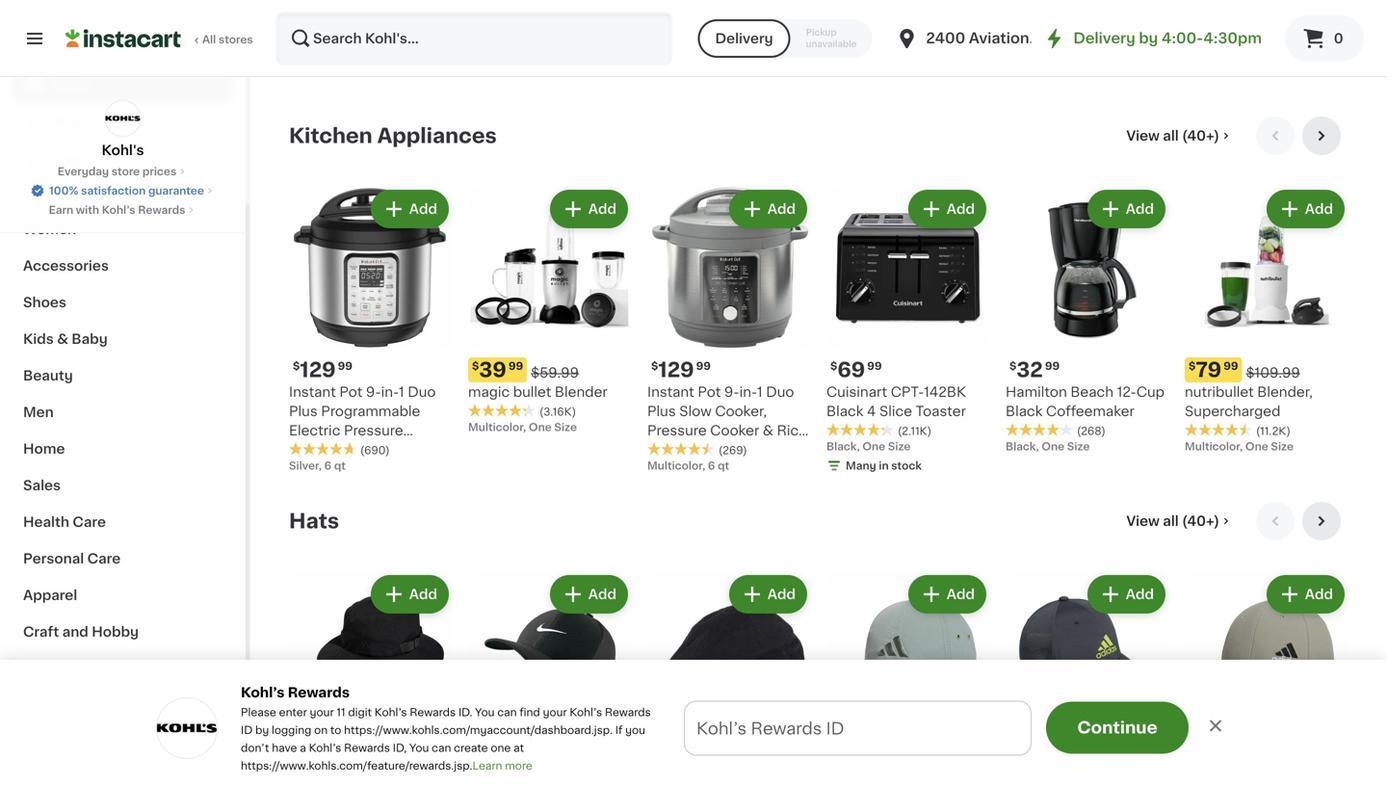 Task type: describe. For each thing, give the bounding box(es) containing it.
$ inside $ 34 00
[[293, 746, 300, 757]]

adidas men's victory 4
[[289, 771, 442, 785]]

nicholas for snowman
[[848, 0, 907, 13]]

id
[[241, 725, 253, 735]]

find
[[520, 707, 540, 718]]

baby
[[72, 332, 108, 346]]

black, one size for 32
[[1006, 441, 1090, 452]]

size for 32
[[1067, 441, 1090, 452]]

1 horizontal spatial by
[[1139, 31, 1158, 45]]

add for nike aero bill classic 99
[[588, 588, 617, 601]]

black, one size for 69
[[827, 441, 911, 452]]

pressure for slow
[[647, 424, 707, 437]]

$21.00 original price: $28.00 element
[[647, 743, 811, 768]]

men's
[[337, 771, 378, 784]]

potholder
[[1230, 39, 1296, 52]]

beauty
[[23, 369, 73, 382]]

nicholas for yuletide
[[669, 0, 728, 13]]

to inside please enter your 11 digit kohl's rewards id. you can find your kohl's rewards id by logging on to https://www.kohls.com/myaccount/dashboard.jsp. if you don't have a kohl's rewards id, you can create one at https://www.kohls.com/feature/rewards.jsp.
[[330, 725, 341, 735]]

0 button
[[1285, 15, 1364, 62]]

add inside 'treatment tracker modal' dialog
[[824, 742, 857, 759]]

st. for st. nicholas square® snowflake napkin ring, clrs
[[1006, 0, 1024, 13]]

placemat, inside st. nicholas square® yuletide snowman tapestry placemat, multicolor, fits all
[[710, 39, 777, 52]]

home
[[23, 442, 65, 456]]

plant
[[1262, 0, 1296, 13]]

size down (11.2k)
[[1271, 441, 1294, 452]]

st. nicholas square® yuletide snowman tapestry placemat, multicolor, fits all
[[647, 0, 787, 71]]

6 for cooker,
[[708, 460, 715, 471]]

square® for snowman
[[731, 0, 787, 13]]

cup
[[1137, 385, 1165, 399]]

homewear
[[1185, 0, 1258, 13]]

cardinals
[[289, 19, 353, 33]]

00 for 22
[[1045, 746, 1060, 757]]

instant pot 9-in-1 duo plus programmable electric pressure cooker
[[289, 385, 436, 457]]

ring,
[[1130, 19, 1164, 33]]

$ 32 99
[[1010, 360, 1060, 380]]

kohl's
[[102, 144, 144, 157]]

tapestry
[[647, 39, 706, 52]]

snowman inside st. nicholas square® snowman printed braid placemat, med blue, fits all
[[827, 19, 893, 33]]

(269)
[[719, 445, 747, 456]]

snowman inside st. nicholas square® yuletide snowman tapestry placemat, multicolor, fits all
[[706, 19, 772, 33]]

kitchen appliances
[[289, 126, 497, 146]]

placemat, inside st. nicholas square® cardinals placemat, blue, fits all
[[356, 19, 424, 33]]

kohl's right 'digit'
[[375, 707, 407, 718]]

pc.
[[1273, 19, 1294, 33]]

next
[[696, 742, 735, 759]]

st. nicholas square® snowflake napkin ring, clrs
[[1006, 0, 1164, 52]]

close image
[[1206, 716, 1225, 736]]

bullet
[[513, 385, 551, 399]]

product group containing 30
[[468, 571, 632, 785]]

all inside st. nicholas square® yuletide snowman tapestry placemat, multicolor, fits all
[[750, 58, 766, 71]]

instant pot 9-in-1 duo plus slow cooker, pressure cooker & rice cooker
[[647, 385, 807, 457]]

blender
[[555, 385, 608, 399]]

0 horizontal spatial can
[[432, 743, 451, 753]]

enter
[[279, 707, 307, 718]]

add for instant pot 9-in-1 duo plus slow cooker, pressure cooker & rice cooker
[[768, 202, 796, 216]]

plus for programmable
[[289, 405, 318, 418]]

view all (40+) for hamilton beach 12-cup black coffeemaker
[[1126, 129, 1220, 143]]

00 $28.00
[[683, 746, 754, 765]]

142bk
[[924, 385, 966, 399]]

$ inside $ 30 00
[[472, 746, 479, 757]]

(11.2k)
[[1256, 426, 1291, 436]]

apparel
[[23, 589, 77, 602]]

$ inside $ 22 00
[[1010, 746, 1017, 757]]

instant for slow
[[647, 385, 694, 399]]

black, for 32
[[1006, 441, 1039, 452]]

22
[[1017, 745, 1043, 765]]

nicholas for cardinals
[[311, 0, 370, 13]]

rewards up 11
[[288, 686, 350, 699]]

cuisinart cpt-142bk black 4 slice toaster
[[827, 385, 966, 418]]

magic
[[468, 385, 510, 399]]

12-
[[1117, 385, 1137, 399]]

please enter your 11 digit kohl's rewards id. you can find your kohl's rewards id by logging on to https://www.kohls.com/myaccount/dashboard.jsp. if you don't have a kohl's rewards id, you can create one at https://www.kohls.com/feature/rewards.jsp.
[[241, 707, 651, 771]]

hats
[[289, 511, 339, 531]]

continue button
[[1046, 702, 1189, 754]]

add for cuisinart cpt-142bk black 4 slice toaster
[[947, 202, 975, 216]]

homewear plant enthusiast 2-pc. oven mitt & potholder set, yellow
[[1185, 0, 1334, 71]]

product group containing 26
[[827, 571, 990, 785]]

black inside hamilton beach 12-cup black coffeemaker
[[1006, 405, 1043, 418]]

100% satisfaction guarantee
[[49, 185, 204, 196]]

qt for cooker,
[[718, 460, 729, 471]]

26
[[837, 745, 864, 765]]

cooker for electric
[[289, 443, 338, 457]]

men
[[23, 406, 54, 419]]

add for magic bullet blender
[[588, 202, 617, 216]]

1 horizontal spatial you
[[475, 707, 495, 718]]

product group containing 34
[[289, 571, 453, 785]]

$ up instant pot 9-in-1 duo plus slow cooker, pressure cooker & rice cooker
[[651, 361, 658, 371]]

0 horizontal spatial you
[[409, 743, 429, 753]]

supercharged
[[1185, 405, 1281, 418]]

9- for cooker,
[[724, 385, 739, 399]]

napkin
[[1079, 19, 1126, 33]]

69
[[837, 360, 865, 380]]

st. for st. nicholas square® snowman printed braid placemat, med blue, fits all
[[827, 0, 845, 13]]

everyday store prices link
[[58, 164, 188, 179]]

99 up slow
[[696, 361, 711, 371]]

one for 69
[[863, 441, 886, 452]]

med
[[898, 39, 928, 52]]

size for 69
[[888, 441, 911, 452]]

more
[[1041, 745, 1070, 756]]

instant for programmable
[[289, 385, 336, 399]]

Search field
[[277, 13, 671, 64]]

cooker for cooker,
[[710, 424, 759, 437]]

st. nicholas square® snowman printed braid placemat, med blue, fits all
[[827, 0, 984, 71]]

1 horizontal spatial cooker
[[647, 443, 696, 457]]

rewards up https://www.kohls.com/feature/rewards.jsp.
[[344, 743, 390, 753]]

learn more link
[[472, 761, 533, 771]]

toaster
[[916, 405, 966, 418]]

one for 32
[[1042, 441, 1065, 452]]

nutribullet blender, supercharged
[[1185, 385, 1313, 418]]

add for adidas men's victory 4
[[409, 588, 437, 601]]

multicolor, inside st. nicholas square® yuletide snowman tapestry placemat, multicolor, fits all
[[647, 58, 718, 71]]

appliances
[[377, 126, 497, 146]]

1 vertical spatial kohl's logo image
[[156, 697, 218, 759]]

$ up electric in the left of the page
[[293, 361, 300, 371]]

everyday
[[58, 166, 109, 177]]

kids & baby
[[23, 332, 108, 346]]

delivery for delivery
[[715, 32, 773, 45]]

kohl's right a
[[309, 743, 341, 753]]

2 your from the left
[[543, 707, 567, 718]]

4:30pm
[[1204, 31, 1262, 45]]

and for magazines
[[70, 698, 96, 712]]

1 for slow
[[757, 385, 763, 399]]

https://www.kohls.com/feature/rewards.jsp.
[[241, 761, 472, 771]]

square® for printed
[[911, 0, 966, 13]]

square® for napkin
[[1090, 0, 1145, 13]]

personal
[[23, 552, 84, 565]]

aviation
[[969, 31, 1029, 45]]

(690)
[[360, 445, 390, 456]]

00 for 30
[[509, 746, 524, 757]]

hamilton
[[1006, 385, 1067, 399]]

$ 79 99
[[1189, 360, 1238, 380]]

silver, 6 qt
[[289, 460, 346, 471]]

product group containing 79
[[1185, 186, 1349, 454]]

32
[[1017, 360, 1043, 380]]

add for instant pot 9-in-1 duo plus programmable electric pressure cooker
[[409, 202, 437, 216]]

all for hamilton beach 12-cup black coffeemaker
[[1163, 129, 1179, 143]]

id.
[[458, 707, 473, 718]]

health care
[[23, 515, 106, 529]]

square® for placemat,
[[373, 0, 429, 13]]

earn with kohl's rewards
[[49, 205, 185, 215]]

everyday store prices
[[58, 166, 177, 177]]

4 inside cuisinart cpt-142bk black 4 slice toaster
[[867, 405, 876, 418]]

care for personal care
[[87, 552, 121, 565]]

add button for $28.00
[[731, 577, 805, 612]]

yuletide
[[647, 19, 702, 33]]

shop link
[[12, 65, 234, 103]]

and for hobby
[[62, 625, 88, 639]]

st. for st. nicholas square® cardinals placemat, blue, fits all
[[289, 0, 307, 13]]

99 up the 'programmable' at the left bottom
[[338, 361, 353, 371]]

black, for 69
[[827, 441, 860, 452]]

add button for 26
[[910, 577, 985, 612]]

multicolor, for nutribullet blender, supercharged
[[1185, 441, 1243, 452]]

mitt
[[1185, 39, 1212, 52]]

square® for braid
[[552, 0, 608, 13]]

satisfaction
[[81, 185, 146, 196]]

duo for instant pot 9-in-1 duo plus programmable electric pressure cooker
[[408, 385, 436, 399]]

nicholas for snowflake
[[1027, 0, 1086, 13]]

(40+) for hamilton beach 12-cup black coffeemaker
[[1182, 129, 1220, 143]]

aero
[[502, 771, 533, 784]]

34
[[300, 745, 328, 765]]

add for nutribullet blender, supercharged
[[1305, 202, 1333, 216]]

st. for st. nicholas square® printed braid placemat, lt beige, fits all
[[468, 0, 486, 13]]

3
[[739, 742, 749, 759]]

on inside 'treatment tracker modal' dialog
[[670, 742, 692, 759]]

duo for instant pot 9-in-1 duo plus slow cooker, pressure cooker & rice cooker
[[766, 385, 794, 399]]

nike
[[468, 771, 498, 784]]

placemat, inside st. nicholas square® printed braid placemat, lt beige, fits all
[[559, 19, 627, 33]]

$ 30 00
[[472, 745, 524, 765]]

digit
[[348, 707, 372, 718]]

lists link
[[12, 142, 234, 180]]

st. nicholas square® printed braid placemat, lt beige, fits all
[[468, 0, 627, 52]]

& inside instant pot 9-in-1 duo plus slow cooker, pressure cooker & rice cooker
[[763, 424, 774, 437]]

2-
[[1260, 19, 1274, 33]]



Task type: locate. For each thing, give the bounding box(es) containing it.
1 vertical spatial you
[[409, 743, 429, 753]]

2 horizontal spatial cooker
[[710, 424, 759, 437]]

1 snowman from the left
[[706, 19, 772, 33]]

again
[[97, 116, 135, 129]]

add for 22
[[1126, 588, 1154, 601]]

1 horizontal spatial black
[[1006, 405, 1043, 418]]

product group containing 69
[[827, 186, 990, 477]]

fits inside st. nicholas square® cardinals placemat, blue, fits all
[[326, 39, 351, 52]]

2 view all (40+) button from the top
[[1119, 502, 1241, 540]]

0 horizontal spatial to
[[330, 725, 341, 735]]

enthusiast
[[1185, 19, 1256, 33]]

nicholas inside st. nicholas square® cardinals placemat, blue, fits all
[[311, 0, 370, 13]]

stock
[[891, 460, 922, 471]]

1 braid from the left
[[521, 19, 556, 33]]

4 st. from the left
[[827, 0, 845, 13]]

snowflake
[[1006, 19, 1076, 33]]

qt
[[334, 460, 346, 471], [718, 460, 729, 471]]

square® inside st. nicholas square® cardinals placemat, blue, fits all
[[373, 0, 429, 13]]

1 in- from the left
[[381, 385, 399, 399]]

pot inside instant pot 9-in-1 duo plus programmable electric pressure cooker
[[339, 385, 363, 399]]

1 vertical spatial 4
[[433, 771, 442, 784]]

0 vertical spatial 4
[[867, 405, 876, 418]]

multicolor, one size for 39
[[468, 422, 577, 433]]

add button
[[373, 192, 447, 226], [552, 192, 626, 226], [731, 192, 805, 226], [910, 192, 985, 226], [1089, 192, 1164, 226], [1268, 192, 1343, 226], [373, 577, 447, 612], [552, 577, 626, 612], [731, 577, 805, 612], [910, 577, 985, 612], [1089, 577, 1164, 612], [1268, 577, 1343, 612]]

1 horizontal spatial $ 129 99
[[651, 360, 711, 380]]

$ up 'learn'
[[472, 746, 479, 757]]

item carousel region
[[289, 117, 1349, 486], [289, 502, 1349, 785]]

1 vertical spatial all
[[1163, 514, 1179, 528]]

on inside please enter your 11 digit kohl's rewards id. you can find your kohl's rewards id by logging on to https://www.kohls.com/myaccount/dashboard.jsp. if you don't have a kohl's rewards id, you can create one at https://www.kohls.com/feature/rewards.jsp.
[[314, 725, 328, 735]]

plus inside instant pot 9-in-1 duo plus programmable electric pressure cooker
[[289, 405, 318, 418]]

129 for instant pot 9-in-1 duo plus programmable electric pressure cooker
[[300, 360, 336, 380]]

st. up cardinals
[[289, 0, 307, 13]]

oven
[[1298, 19, 1334, 33]]

on up $ 34 00 at the left bottom of the page
[[314, 725, 328, 735]]

1 horizontal spatial on
[[670, 742, 692, 759]]

treatment tracker modal dialog
[[250, 716, 1387, 785]]

0 horizontal spatial duo
[[408, 385, 436, 399]]

0 horizontal spatial pressure
[[344, 424, 403, 437]]

2 $ 129 99 from the left
[[651, 360, 711, 380]]

0 vertical spatial &
[[1216, 39, 1226, 52]]

add button for nike aero bill classic 99
[[552, 577, 626, 612]]

accessories link
[[12, 248, 234, 284]]

service type group
[[698, 19, 872, 58]]

duo inside instant pot 9-in-1 duo plus programmable electric pressure cooker
[[408, 385, 436, 399]]

blue, inside st. nicholas square® cardinals placemat, blue, fits all
[[289, 39, 323, 52]]

00 right 34
[[330, 746, 345, 757]]

0 vertical spatial can
[[497, 707, 517, 718]]

beauty link
[[12, 357, 234, 394]]

0 vertical spatial view all (40+) button
[[1119, 117, 1241, 155]]

1 6 from the left
[[324, 460, 332, 471]]

2 pressure from the left
[[647, 424, 707, 437]]

2 129 from the left
[[658, 360, 694, 380]]

00 inside "$ 26 00"
[[866, 746, 881, 757]]

lists
[[54, 154, 87, 168]]

1 horizontal spatial kohl's logo image
[[156, 697, 218, 759]]

99 inside nike aero bill classic 99
[[613, 771, 631, 784]]

duo up the 'programmable' at the left bottom
[[408, 385, 436, 399]]

& down 'enthusiast' at right
[[1216, 39, 1226, 52]]

add button for adidas men's victory 4
[[373, 577, 447, 612]]

item carousel region containing hats
[[289, 502, 1349, 785]]

4 nicholas from the left
[[848, 0, 907, 13]]

to down 11
[[330, 725, 341, 735]]

care up personal care
[[73, 515, 106, 529]]

all inside st. nicholas square® printed braid placemat, lt beige, fits all
[[559, 39, 576, 52]]

9- inside instant pot 9-in-1 duo plus programmable electric pressure cooker
[[366, 385, 381, 399]]

1 inside instant pot 9-in-1 duo plus slow cooker, pressure cooker & rice cooker
[[757, 385, 763, 399]]

pot up the 'programmable' at the left bottom
[[339, 385, 363, 399]]

$ inside $ 32 99
[[1010, 361, 1017, 371]]

1 blue, from the left
[[289, 39, 323, 52]]

fits inside st. nicholas square® printed braid placemat, lt beige, fits all
[[531, 39, 556, 52]]

product group containing 22
[[1006, 571, 1169, 785]]

st. up yuletide
[[647, 0, 666, 13]]

in- inside instant pot 9-in-1 duo plus programmable electric pressure cooker
[[381, 385, 399, 399]]

1 horizontal spatial duo
[[766, 385, 794, 399]]

pressure
[[344, 424, 403, 437], [647, 424, 707, 437]]

1 horizontal spatial 9-
[[724, 385, 739, 399]]

sales link
[[12, 467, 234, 504]]

$ right qualify.
[[1010, 746, 1017, 757]]

6 for electric
[[324, 460, 332, 471]]

a
[[300, 743, 306, 753]]

2 printed from the left
[[897, 19, 946, 33]]

1 inside instant pot 9-in-1 duo plus programmable electric pressure cooker
[[399, 385, 404, 399]]

one up many in stock
[[863, 441, 886, 452]]

1 horizontal spatial 4
[[867, 405, 876, 418]]

all inside all stores link
[[202, 34, 216, 45]]

1 up cooker,
[[757, 385, 763, 399]]

00 for 34
[[330, 746, 345, 757]]

1 horizontal spatial &
[[763, 424, 774, 437]]

1 pressure from the left
[[344, 424, 403, 437]]

get free delivery on next 3 orders • add $10.00 to qualify.
[[521, 742, 1002, 759]]

instant up electric in the left of the page
[[289, 385, 336, 399]]

1 horizontal spatial printed
[[897, 19, 946, 33]]

plus for slow
[[647, 405, 676, 418]]

$ inside $ 79 99
[[1189, 361, 1196, 371]]

black, down hamilton
[[1006, 441, 1039, 452]]

craft
[[23, 625, 59, 639]]

00 inside "00 $28.00"
[[683, 746, 698, 757]]

9- up cooker,
[[724, 385, 739, 399]]

1 129 from the left
[[300, 360, 336, 380]]

nicholas up beige,
[[490, 0, 549, 13]]

kohl's up please at the left bottom of page
[[241, 686, 285, 699]]

multicolor, one size for 79
[[1185, 441, 1294, 452]]

personal care
[[23, 552, 121, 565]]

0 horizontal spatial in-
[[381, 385, 399, 399]]

0 horizontal spatial blue,
[[289, 39, 323, 52]]

st. inside st. nicholas square® yuletide snowman tapestry placemat, multicolor, fits all
[[647, 0, 666, 13]]

4 square® from the left
[[911, 0, 966, 13]]

add button for nutribullet blender, supercharged
[[1268, 192, 1343, 226]]

1 square® from the left
[[373, 0, 429, 13]]

st. inside "st. nicholas square® snowflake napkin ring, clrs"
[[1006, 0, 1024, 13]]

delivery inside button
[[715, 32, 773, 45]]

instant inside instant pot 9-in-1 duo plus programmable electric pressure cooker
[[289, 385, 336, 399]]

1 view from the top
[[1126, 129, 1160, 143]]

nicholas inside st. nicholas square® printed braid placemat, lt beige, fits all
[[490, 0, 549, 13]]

1 item carousel region from the top
[[289, 117, 1349, 486]]

0 horizontal spatial $ 129 99
[[293, 360, 353, 380]]

$ up cuisinart at right
[[830, 361, 837, 371]]

square® inside "st. nicholas square® snowflake napkin ring, clrs"
[[1090, 0, 1145, 13]]

99 down delivery
[[613, 771, 631, 784]]

in- inside instant pot 9-in-1 duo plus slow cooker, pressure cooker & rice cooker
[[739, 385, 757, 399]]

0 horizontal spatial cooker
[[289, 443, 338, 457]]

view all (40+) for 22
[[1126, 514, 1220, 528]]

your right find
[[543, 707, 567, 718]]

snowman right yuletide
[[706, 19, 772, 33]]

pot for programmable
[[339, 385, 363, 399]]

1 view all (40+) button from the top
[[1119, 117, 1241, 155]]

$ right •
[[830, 746, 837, 757]]

1 horizontal spatial instant
[[647, 385, 694, 399]]

1 your from the left
[[310, 707, 334, 718]]

2 braid from the left
[[949, 19, 984, 33]]

1 for programmable
[[399, 385, 404, 399]]

(40+)
[[1182, 129, 1220, 143], [1182, 514, 1220, 528]]

st. up lt
[[468, 0, 486, 13]]

0 horizontal spatial instant
[[289, 385, 336, 399]]

0 vertical spatial (40+)
[[1182, 129, 1220, 143]]

2 item carousel region from the top
[[289, 502, 1349, 785]]

delivery for delivery by 4:00-4:30pm
[[1073, 31, 1136, 45]]

None search field
[[276, 12, 673, 66]]

all inside st. nicholas square® cardinals placemat, blue, fits all
[[354, 39, 371, 52]]

2 black from the left
[[1006, 405, 1043, 418]]

00 right 22 on the bottom of page
[[1045, 746, 1060, 757]]

$59.99
[[531, 366, 579, 380]]

1 black, from the left
[[827, 441, 860, 452]]

size up stock
[[888, 441, 911, 452]]

00 up more on the bottom left of the page
[[509, 746, 524, 757]]

dr
[[1033, 31, 1051, 45]]

2 qt from the left
[[718, 460, 729, 471]]

5 st. from the left
[[1006, 0, 1024, 13]]

1 plus from the left
[[289, 405, 318, 418]]

magazines
[[99, 698, 174, 712]]

0 vertical spatial you
[[475, 707, 495, 718]]

0 horizontal spatial &
[[57, 332, 68, 346]]

1 vertical spatial by
[[255, 725, 269, 735]]

1 nicholas from the left
[[311, 0, 370, 13]]

2 st. from the left
[[468, 0, 486, 13]]

in- for programmable
[[381, 385, 399, 399]]

you up the https://www.kohls.com/myaccount/dashboard.jsp. in the left bottom of the page
[[475, 707, 495, 718]]

blue,
[[289, 39, 323, 52], [931, 39, 965, 52]]

$ 129 99 up slow
[[651, 360, 711, 380]]

pressure inside instant pot 9-in-1 duo plus slow cooker, pressure cooker & rice cooker
[[647, 424, 707, 437]]

9- inside instant pot 9-in-1 duo plus slow cooker, pressure cooker & rice cooker
[[724, 385, 739, 399]]

plus up electric in the left of the page
[[289, 405, 318, 418]]

(40+) for 22
[[1182, 514, 1220, 528]]

kohl's logo image left id
[[156, 697, 218, 759]]

$ inside "$ 69 99"
[[830, 361, 837, 371]]

square®
[[373, 0, 429, 13], [552, 0, 608, 13], [731, 0, 787, 13], [911, 0, 966, 13], [1090, 0, 1145, 13]]

99 inside $ 32 99
[[1045, 361, 1060, 371]]

can left find
[[497, 707, 517, 718]]

1 vertical spatial (40+)
[[1182, 514, 1220, 528]]

sales
[[23, 479, 61, 492]]

multicolor, down tapestry
[[647, 58, 718, 71]]

6 right silver,
[[324, 460, 332, 471]]

1 vertical spatial on
[[670, 742, 692, 759]]

$ down the 'logging'
[[293, 746, 300, 757]]

2 all from the top
[[1163, 514, 1179, 528]]

1 st. from the left
[[289, 0, 307, 13]]

129 up electric in the left of the page
[[300, 360, 336, 380]]

99 inside $ 39 99 $59.99 magic bullet blender
[[509, 361, 523, 371]]

free
[[557, 742, 592, 759]]

add for 26
[[947, 588, 975, 601]]

delivery
[[596, 742, 666, 759]]

2 (40+) from the top
[[1182, 514, 1220, 528]]

st. up service type group
[[827, 0, 845, 13]]

0 horizontal spatial kohl's logo image
[[105, 100, 141, 137]]

2 6 from the left
[[708, 460, 715, 471]]

cooker up silver, 6 qt
[[289, 443, 338, 457]]

create
[[454, 743, 488, 753]]

and inside books and magazines link
[[70, 698, 96, 712]]

printed up beige,
[[468, 19, 517, 33]]

st. inside st. nicholas square® snowman printed braid placemat, med blue, fits all
[[827, 0, 845, 13]]

0 horizontal spatial 129
[[300, 360, 336, 380]]

nicholas for printed
[[490, 0, 549, 13]]

orders
[[753, 742, 810, 759]]

snowman left 2400
[[827, 19, 893, 33]]

view all (40+) button for 22
[[1119, 502, 1241, 540]]

99
[[338, 361, 353, 371], [509, 361, 523, 371], [696, 361, 711, 371], [867, 361, 882, 371], [1045, 361, 1060, 371], [1224, 361, 1238, 371], [613, 771, 631, 784]]

placemat, left med
[[827, 39, 894, 52]]

0 horizontal spatial black, one size
[[827, 441, 911, 452]]

shoes
[[23, 296, 66, 309]]

by right id
[[255, 725, 269, 735]]

cooker inside instant pot 9-in-1 duo plus programmable electric pressure cooker
[[289, 443, 338, 457]]

braid inside st. nicholas square® snowman printed braid placemat, med blue, fits all
[[949, 19, 984, 33]]

square® inside st. nicholas square® printed braid placemat, lt beige, fits all
[[552, 0, 608, 13]]

pot for slow
[[698, 385, 721, 399]]

1 horizontal spatial multicolor, one size
[[1185, 441, 1294, 452]]

buy it again
[[54, 116, 135, 129]]

0 horizontal spatial 6
[[324, 460, 332, 471]]

cooker up 'multicolor, 6 qt'
[[647, 443, 696, 457]]

1 horizontal spatial qt
[[718, 460, 729, 471]]

1 horizontal spatial pressure
[[647, 424, 707, 437]]

size down "(268)"
[[1067, 441, 1090, 452]]

view for 22
[[1126, 514, 1160, 528]]

kohl's
[[102, 205, 135, 215], [241, 686, 285, 699], [375, 707, 407, 718], [570, 707, 602, 718], [309, 743, 341, 753]]

fits inside st. nicholas square® yuletide snowman tapestry placemat, multicolor, fits all
[[722, 58, 746, 71]]

0 horizontal spatial black,
[[827, 441, 860, 452]]

3 00 from the left
[[683, 746, 698, 757]]

0 vertical spatial on
[[314, 725, 328, 735]]

2 blue, from the left
[[931, 39, 965, 52]]

kohl's logo image
[[105, 100, 141, 137], [156, 697, 218, 759]]

nicholas inside st. nicholas square® yuletide snowman tapestry placemat, multicolor, fits all
[[669, 0, 728, 13]]

qt right silver,
[[334, 460, 346, 471]]

duo
[[408, 385, 436, 399], [766, 385, 794, 399]]

instant up slow
[[647, 385, 694, 399]]

cpt-
[[891, 385, 924, 399]]

2400
[[926, 31, 965, 45]]

slow
[[679, 405, 712, 418]]

books and magazines link
[[12, 687, 234, 723]]

2 black, one size from the left
[[1006, 441, 1090, 452]]

instant inside instant pot 9-in-1 duo plus slow cooker, pressure cooker & rice cooker
[[647, 385, 694, 399]]

3 nicholas from the left
[[669, 0, 728, 13]]

30
[[479, 745, 507, 765]]

learn more
[[472, 761, 533, 771]]

kohl's logo image inside kohl's link
[[105, 100, 141, 137]]

0 horizontal spatial qt
[[334, 460, 346, 471]]

hobby
[[92, 625, 139, 639]]

cooker
[[710, 424, 759, 437], [289, 443, 338, 457], [647, 443, 696, 457]]

homewear plant enthusiast 2-pc. oven mitt & potholder set, yellow button
[[1185, 0, 1349, 71]]

1 vertical spatial multicolor, one size
[[1185, 441, 1294, 452]]

2 instant from the left
[[647, 385, 694, 399]]

0 horizontal spatial delivery
[[715, 32, 773, 45]]

$ 69 99
[[830, 360, 882, 380]]

multicolor, for instant pot 9-in-1 duo plus slow cooker, pressure cooker & rice cooker
[[647, 460, 705, 471]]

0 horizontal spatial black
[[827, 405, 864, 418]]

view for hamilton beach 12-cup black coffeemaker
[[1126, 129, 1160, 143]]

00 for 26
[[866, 746, 881, 757]]

$79.99 original price: $109.99 element
[[1185, 357, 1349, 382]]

multicolor, for magic bullet blender
[[468, 422, 526, 433]]

size for $59.99
[[554, 422, 577, 433]]

women link
[[12, 211, 234, 248]]

many
[[846, 460, 876, 471]]

1 vertical spatial care
[[87, 552, 121, 565]]

0 vertical spatial kohl's logo image
[[105, 100, 141, 137]]

1 horizontal spatial 6
[[708, 460, 715, 471]]

one down (3.16k)
[[529, 422, 552, 433]]

6 down instant pot 9-in-1 duo plus slow cooker, pressure cooker & rice cooker
[[708, 460, 715, 471]]

2 duo from the left
[[766, 385, 794, 399]]

1 vertical spatial to
[[921, 742, 938, 759]]

on left next
[[670, 742, 692, 759]]

pot inside instant pot 9-in-1 duo plus slow cooker, pressure cooker & rice cooker
[[698, 385, 721, 399]]

care down health care link
[[87, 552, 121, 565]]

blue, right med
[[931, 39, 965, 52]]

kohl's down satisfaction
[[102, 205, 135, 215]]

nicholas up yuletide
[[669, 0, 728, 13]]

1 00 from the left
[[330, 746, 345, 757]]

all stores
[[202, 34, 253, 45]]

product group containing 32
[[1006, 186, 1169, 454]]

one down coffeemaker on the right of the page
[[1042, 441, 1065, 452]]

rewards left id.
[[410, 707, 456, 718]]

$ up hamilton
[[1010, 361, 1017, 371]]

1 all from the top
[[1163, 129, 1179, 143]]

0 horizontal spatial 9-
[[366, 385, 381, 399]]

braid inside st. nicholas square® printed braid placemat, lt beige, fits all
[[521, 19, 556, 33]]

$ 129 99
[[293, 360, 353, 380], [651, 360, 711, 380]]

1 9- from the left
[[366, 385, 381, 399]]

st. inside st. nicholas square® cardinals placemat, blue, fits all
[[289, 0, 307, 13]]

5 square® from the left
[[1090, 0, 1145, 13]]

beige,
[[485, 39, 528, 52]]

printed inside st. nicholas square® snowman printed braid placemat, med blue, fits all
[[897, 19, 946, 33]]

st. up 'snowflake'
[[1006, 0, 1024, 13]]

1 qt from the left
[[334, 460, 346, 471]]

add button for cuisinart cpt-142bk black 4 slice toaster
[[910, 192, 985, 226]]

add button for instant pot 9-in-1 duo plus slow cooker, pressure cooker & rice cooker
[[731, 192, 805, 226]]

1 printed from the left
[[468, 19, 517, 33]]

multicolor, 6 qt
[[647, 460, 729, 471]]

0 horizontal spatial 4
[[433, 771, 442, 784]]

0 horizontal spatial your
[[310, 707, 334, 718]]

one down (11.2k)
[[1246, 441, 1268, 452]]

$109.99
[[1246, 366, 1300, 380]]

instacart logo image
[[66, 27, 181, 50]]

99 inside $ 79 99
[[1224, 361, 1238, 371]]

your
[[310, 707, 334, 718], [543, 707, 567, 718]]

black inside cuisinart cpt-142bk black 4 slice toaster
[[827, 405, 864, 418]]

add button for 22
[[1089, 577, 1164, 612]]

black, up the 'many'
[[827, 441, 860, 452]]

99 right 39
[[509, 361, 523, 371]]

multicolor, one size down bullet
[[468, 422, 577, 433]]

black down cuisinart at right
[[827, 405, 864, 418]]

0
[[1334, 32, 1343, 45]]

00 inside $ 30 00
[[509, 746, 524, 757]]

st. inside st. nicholas square® printed braid placemat, lt beige, fits all
[[468, 0, 486, 13]]

add for $28.00
[[768, 588, 796, 601]]

item carousel region containing kitchen appliances
[[289, 117, 1349, 486]]

1 1 from the left
[[399, 385, 404, 399]]

0 vertical spatial to
[[330, 725, 341, 735]]

2 in- from the left
[[739, 385, 757, 399]]

placemat, inside st. nicholas square® snowman printed braid placemat, med blue, fits all
[[827, 39, 894, 52]]

2 horizontal spatial &
[[1216, 39, 1226, 52]]

0 horizontal spatial pot
[[339, 385, 363, 399]]

•
[[814, 743, 820, 758]]

health care link
[[12, 504, 234, 540]]

bill
[[537, 771, 557, 784]]

1 black, one size from the left
[[827, 441, 911, 452]]

nicholas inside "st. nicholas square® snowflake napkin ring, clrs"
[[1027, 0, 1086, 13]]

1 horizontal spatial can
[[497, 707, 517, 718]]

all for 22
[[1163, 514, 1179, 528]]

2 square® from the left
[[552, 0, 608, 13]]

in- up cooker,
[[739, 385, 757, 399]]

qualify.
[[942, 742, 1002, 759]]

multicolor,
[[647, 58, 718, 71], [468, 422, 526, 433], [1185, 441, 1243, 452], [647, 460, 705, 471]]

black, one size up the 'many'
[[827, 441, 911, 452]]

1 horizontal spatial to
[[921, 742, 938, 759]]

0 horizontal spatial multicolor, one size
[[468, 422, 577, 433]]

$ 129 99 up electric in the left of the page
[[293, 360, 353, 380]]

view all (40+) button
[[1119, 117, 1241, 155], [1119, 502, 1241, 540]]

0 horizontal spatial plus
[[289, 405, 318, 418]]

5 nicholas from the left
[[1027, 0, 1086, 13]]

1 pot from the left
[[339, 385, 363, 399]]

multicolor, down slow
[[647, 460, 705, 471]]

1
[[399, 385, 404, 399], [757, 385, 763, 399]]

$39.99 original price: $59.99 element
[[468, 357, 632, 382]]

1 view all (40+) from the top
[[1126, 129, 1220, 143]]

st. for st. nicholas square® yuletide snowman tapestry placemat, multicolor, fits all
[[647, 0, 666, 13]]

3 st. from the left
[[647, 0, 666, 13]]

2 view all (40+) from the top
[[1126, 514, 1220, 528]]

00 inside $ 22 00
[[1045, 746, 1060, 757]]

blue, inside st. nicholas square® snowman printed braid placemat, med blue, fits all
[[931, 39, 965, 52]]

1 horizontal spatial black,
[[1006, 441, 1039, 452]]

continue
[[1077, 720, 1158, 736]]

11
[[337, 707, 345, 718]]

printed up med
[[897, 19, 946, 33]]

(3.16k)
[[539, 407, 576, 417]]

& inside homewear plant enthusiast 2-pc. oven mitt & potholder set, yellow
[[1216, 39, 1226, 52]]

2 plus from the left
[[647, 405, 676, 418]]

0 vertical spatial view
[[1126, 129, 1160, 143]]

multicolor, one size
[[468, 422, 577, 433], [1185, 441, 1294, 452]]

1 horizontal spatial 129
[[658, 360, 694, 380]]

0 horizontal spatial by
[[255, 725, 269, 735]]

qt for electric
[[334, 460, 346, 471]]

cooker up (269)
[[710, 424, 759, 437]]

1 vertical spatial and
[[70, 698, 96, 712]]

0 vertical spatial by
[[1139, 31, 1158, 45]]

1 horizontal spatial snowman
[[827, 19, 893, 33]]

99 inside "$ 69 99"
[[867, 361, 882, 371]]

4 right victory
[[433, 771, 442, 784]]

1 vertical spatial view all (40+) button
[[1119, 502, 1241, 540]]

by inside please enter your 11 digit kohl's rewards id. you can find your kohl's rewards id by logging on to https://www.kohls.com/myaccount/dashboard.jsp. if you don't have a kohl's rewards id, you can create one at https://www.kohls.com/feature/rewards.jsp.
[[255, 725, 269, 735]]

nicholas inside st. nicholas square® snowman printed braid placemat, med blue, fits all
[[848, 0, 907, 13]]

1 instant from the left
[[289, 385, 336, 399]]

delivery by 4:00-4:30pm link
[[1043, 27, 1262, 50]]

1 duo from the left
[[408, 385, 436, 399]]

00 left $28.00
[[683, 746, 698, 757]]

you
[[625, 725, 645, 735]]

0 horizontal spatial snowman
[[706, 19, 772, 33]]

to inside 'treatment tracker modal' dialog
[[921, 742, 938, 759]]

2 00 from the left
[[509, 746, 524, 757]]

0 vertical spatial care
[[73, 515, 106, 529]]

kohl's logo image up kohl's
[[105, 100, 141, 137]]

can left "create"
[[432, 743, 451, 753]]

1 vertical spatial item carousel region
[[289, 502, 1349, 785]]

accessories
[[23, 259, 109, 273]]

on
[[314, 725, 328, 735], [670, 742, 692, 759]]

0 horizontal spatial 1
[[399, 385, 404, 399]]

2 black, from the left
[[1006, 441, 1039, 452]]

1 vertical spatial &
[[57, 332, 68, 346]]

placemat, right cardinals
[[356, 19, 424, 33]]

add button for instant pot 9-in-1 duo plus programmable electric pressure cooker
[[373, 192, 447, 226]]

9- for electric
[[366, 385, 381, 399]]

placemat, right tapestry
[[710, 39, 777, 52]]

4 00 from the left
[[866, 746, 881, 757]]

care for health care
[[73, 515, 106, 529]]

9- up the 'programmable' at the left bottom
[[366, 385, 381, 399]]

1 vertical spatial view
[[1126, 514, 1160, 528]]

st. nicholas square® cardinals placemat, blue, fits all
[[289, 0, 429, 52]]

0 vertical spatial all
[[1163, 129, 1179, 143]]

books
[[23, 698, 66, 712]]

1 vertical spatial view all (40+)
[[1126, 514, 1220, 528]]

plus inside instant pot 9-in-1 duo plus slow cooker, pressure cooker & rice cooker
[[647, 405, 676, 418]]

and inside craft and hobby link
[[62, 625, 88, 639]]

and right craft
[[62, 625, 88, 639]]

1 horizontal spatial pot
[[698, 385, 721, 399]]

multicolor, down "magic"
[[468, 422, 526, 433]]

plus
[[289, 405, 318, 418], [647, 405, 676, 418]]

0 horizontal spatial printed
[[468, 19, 517, 33]]

0 vertical spatial item carousel region
[[289, 117, 1349, 486]]

1 horizontal spatial in-
[[739, 385, 757, 399]]

kids & baby link
[[12, 321, 234, 357]]

pressure for programmable
[[344, 424, 403, 437]]

2 view from the top
[[1126, 514, 1160, 528]]

fits inside st. nicholas square® snowman printed braid placemat, med blue, fits all
[[827, 58, 851, 71]]

don't
[[241, 743, 269, 753]]

4:00-
[[1162, 31, 1204, 45]]

Kohl's Rewards ID text field
[[685, 702, 1031, 755]]

2 nicholas from the left
[[490, 0, 549, 13]]

3 square® from the left
[[731, 0, 787, 13]]

2400 aviation dr
[[926, 31, 1051, 45]]

and right books
[[70, 698, 96, 712]]

all stores link
[[66, 12, 254, 66]]

1 horizontal spatial 1
[[757, 385, 763, 399]]

pressure inside instant pot 9-in-1 duo plus programmable electric pressure cooker
[[344, 424, 403, 437]]

1 $ 129 99 from the left
[[293, 360, 353, 380]]

4 down cuisinart at right
[[867, 405, 876, 418]]

99 right 79 on the top of page
[[1224, 361, 1238, 371]]

it
[[85, 116, 94, 129]]

1 horizontal spatial plus
[[647, 405, 676, 418]]

rewards down guarantee
[[138, 205, 185, 215]]

by left "4:00-" at right top
[[1139, 31, 1158, 45]]

5 00 from the left
[[1045, 746, 1060, 757]]

product group containing 39
[[468, 186, 632, 435]]

2 snowman from the left
[[827, 19, 893, 33]]

2 vertical spatial &
[[763, 424, 774, 437]]

$ 129 99 for slow
[[651, 360, 711, 380]]

one for $59.99
[[529, 422, 552, 433]]

99 right 69
[[867, 361, 882, 371]]

kohl's up free
[[570, 707, 602, 718]]

0 vertical spatial view all (40+)
[[1126, 129, 1220, 143]]

add for hamilton beach 12-cup black coffeemaker
[[1126, 202, 1154, 216]]

plus left slow
[[647, 405, 676, 418]]

2 1 from the left
[[757, 385, 763, 399]]

1 horizontal spatial braid
[[949, 19, 984, 33]]

1 vertical spatial can
[[432, 743, 451, 753]]

add button for magic bullet blender
[[552, 192, 626, 226]]

logging
[[272, 725, 311, 735]]

99 right the 32
[[1045, 361, 1060, 371]]

add button for hamilton beach 12-cup black coffeemaker
[[1089, 192, 1164, 226]]

$ inside "$ 26 00"
[[830, 746, 837, 757]]

to right the "$10.00"
[[921, 742, 938, 759]]

1 black from the left
[[827, 405, 864, 418]]

your left 11
[[310, 707, 334, 718]]

1 horizontal spatial black, one size
[[1006, 441, 1090, 452]]

slice
[[879, 405, 912, 418]]

product group
[[289, 186, 453, 473], [468, 186, 632, 435], [647, 186, 811, 473], [827, 186, 990, 477], [1006, 186, 1169, 454], [1185, 186, 1349, 454], [289, 571, 453, 785], [468, 571, 632, 785], [647, 571, 811, 785], [827, 571, 990, 785], [1006, 571, 1169, 785], [1185, 571, 1349, 785]]

$ 26 00
[[830, 745, 881, 765]]

$ up nutribullet
[[1189, 361, 1196, 371]]

2 9- from the left
[[724, 385, 739, 399]]

all inside st. nicholas square® snowman printed braid placemat, med blue, fits all
[[855, 58, 871, 71]]

1 horizontal spatial blue,
[[931, 39, 965, 52]]

size down (3.16k)
[[554, 422, 577, 433]]

& left the 'rice'
[[763, 424, 774, 437]]

2 pot from the left
[[698, 385, 721, 399]]

printed inside st. nicholas square® printed braid placemat, lt beige, fits all
[[468, 19, 517, 33]]

$10.00
[[861, 742, 917, 759]]

$ 129 99 for programmable
[[293, 360, 353, 380]]

pot up slow
[[698, 385, 721, 399]]

in- for slow
[[739, 385, 757, 399]]

0 vertical spatial and
[[62, 625, 88, 639]]

1 (40+) from the top
[[1182, 129, 1220, 143]]

rewards up you
[[605, 707, 651, 718]]

0 horizontal spatial braid
[[521, 19, 556, 33]]

0 vertical spatial multicolor, one size
[[468, 422, 577, 433]]

1 horizontal spatial your
[[543, 707, 567, 718]]

00 inside $ 34 00
[[330, 746, 345, 757]]

square® inside st. nicholas square® yuletide snowman tapestry placemat, multicolor, fits all
[[731, 0, 787, 13]]

view all (40+) button for hamilton beach 12-cup black coffeemaker
[[1119, 117, 1241, 155]]

1 horizontal spatial delivery
[[1073, 31, 1136, 45]]

apparel link
[[12, 577, 234, 614]]

129 for instant pot 9-in-1 duo plus slow cooker, pressure cooker & rice cooker
[[658, 360, 694, 380]]

$ inside $ 39 99 $59.99 magic bullet blender
[[472, 361, 479, 371]]

4 inside adidas men's victory 4
[[433, 771, 442, 784]]

0 horizontal spatial on
[[314, 725, 328, 735]]

duo inside instant pot 9-in-1 duo plus slow cooker, pressure cooker & rice cooker
[[766, 385, 794, 399]]

silver,
[[289, 460, 322, 471]]

kids
[[23, 332, 54, 346]]

electric
[[289, 424, 340, 437]]

square® inside st. nicholas square® snowman printed braid placemat, med blue, fits all
[[911, 0, 966, 13]]

& right kids
[[57, 332, 68, 346]]

men link
[[12, 394, 234, 431]]



Task type: vqa. For each thing, say whether or not it's contained in the screenshot.
top the can
yes



